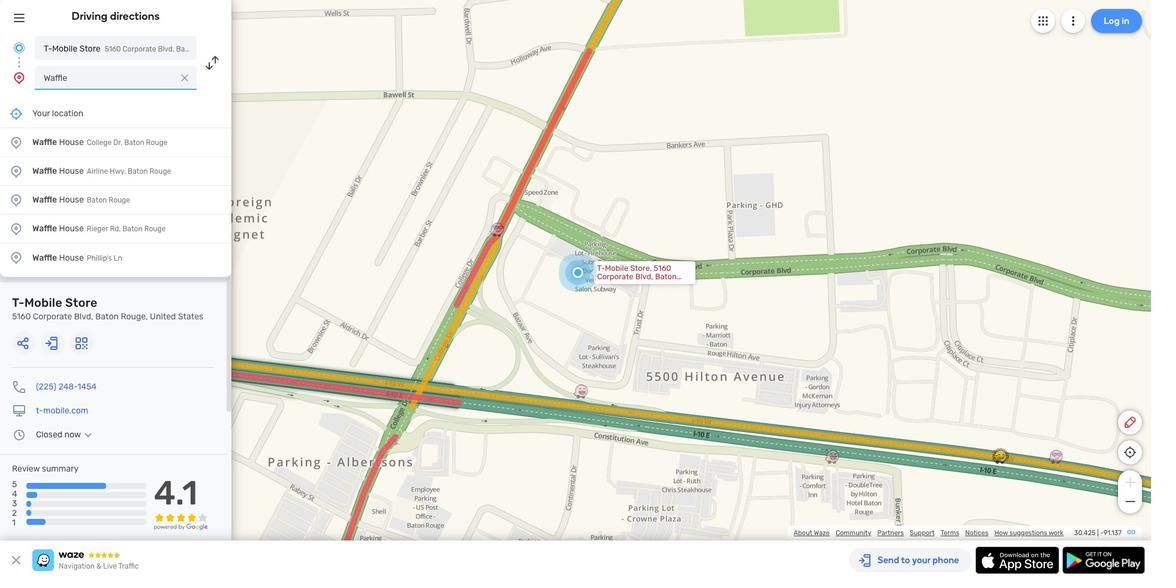 Task type: locate. For each thing, give the bounding box(es) containing it.
2 vertical spatial rouge,
[[121, 312, 148, 322]]

pencil image
[[1124, 416, 1138, 430]]

0 vertical spatial store
[[79, 44, 101, 54]]

t-mobile.com
[[36, 406, 88, 416]]

clock image
[[12, 428, 26, 443]]

t- inside t-mobile store, 5160 corporate blvd, baton rouge, united states
[[597, 264, 605, 273]]

2 horizontal spatial corporate
[[597, 272, 634, 281]]

baton
[[176, 45, 196, 53], [655, 272, 677, 281], [95, 312, 119, 322]]

1 location image from the top
[[9, 135, 23, 150]]

1 horizontal spatial blvd,
[[158, 45, 175, 53]]

0 vertical spatial x image
[[179, 72, 191, 84]]

closed now
[[36, 430, 81, 440]]

x image
[[179, 72, 191, 84], [9, 554, 23, 568]]

united
[[223, 45, 245, 53], [625, 281, 649, 290], [150, 312, 176, 322]]

1 vertical spatial united
[[625, 281, 649, 290]]

traffic
[[118, 563, 139, 571]]

2 vertical spatial united
[[150, 312, 176, 322]]

0 horizontal spatial states
[[178, 312, 203, 322]]

0 vertical spatial united
[[223, 45, 245, 53]]

1 horizontal spatial states
[[247, 45, 269, 53]]

0 horizontal spatial rouge,
[[121, 312, 148, 322]]

zoom out image
[[1123, 495, 1138, 509]]

1 horizontal spatial corporate
[[123, 45, 156, 53]]

1 horizontal spatial x image
[[179, 72, 191, 84]]

terms link
[[941, 530, 960, 537]]

1 vertical spatial corporate
[[597, 272, 634, 281]]

notices link
[[966, 530, 989, 537]]

recenter image
[[9, 106, 23, 121]]

0 vertical spatial baton
[[176, 45, 196, 53]]

(225)
[[36, 382, 56, 392]]

(225) 248-1454
[[36, 382, 97, 392]]

30.425
[[1075, 530, 1096, 537]]

mobile
[[52, 44, 77, 54], [605, 264, 629, 273], [24, 296, 62, 310]]

corporate
[[123, 45, 156, 53], [597, 272, 634, 281], [33, 312, 72, 322]]

91.137
[[1104, 530, 1122, 537]]

2 horizontal spatial t-
[[597, 264, 605, 273]]

community
[[836, 530, 872, 537]]

1 horizontal spatial united
[[223, 45, 245, 53]]

about
[[794, 530, 813, 537]]

0 vertical spatial t-
[[44, 44, 52, 54]]

0 vertical spatial location image
[[9, 135, 23, 150]]

4
[[12, 490, 17, 500]]

t-
[[44, 44, 52, 54], [597, 264, 605, 273], [12, 296, 24, 310]]

2 vertical spatial mobile
[[24, 296, 62, 310]]

0 vertical spatial rouge,
[[198, 45, 221, 53]]

2 horizontal spatial baton
[[655, 272, 677, 281]]

0 vertical spatial mobile
[[52, 44, 77, 54]]

option
[[0, 128, 232, 157], [0, 157, 232, 186], [0, 186, 232, 215], [0, 215, 232, 244], [0, 244, 232, 272]]

0 horizontal spatial x image
[[9, 554, 23, 568]]

2 vertical spatial t-
[[12, 296, 24, 310]]

2 horizontal spatial rouge,
[[597, 281, 623, 290]]

1 vertical spatial 5160
[[654, 264, 672, 273]]

blvd,
[[158, 45, 175, 53], [636, 272, 654, 281], [74, 312, 93, 322]]

location image
[[12, 71, 26, 85], [9, 193, 23, 207], [9, 222, 23, 236], [9, 251, 23, 265]]

1 vertical spatial x image
[[9, 554, 23, 568]]

4 option from the top
[[0, 215, 232, 244]]

t-mobile store 5160 corporate blvd, baton rouge, united states
[[44, 44, 269, 54], [12, 296, 203, 322]]

1 vertical spatial rouge,
[[597, 281, 623, 290]]

5160
[[105, 45, 121, 53], [654, 264, 672, 273], [12, 312, 31, 322]]

3 option from the top
[[0, 186, 232, 215]]

1 vertical spatial mobile
[[605, 264, 629, 273]]

1 vertical spatial t-
[[597, 264, 605, 273]]

1 horizontal spatial t-
[[44, 44, 52, 54]]

1 vertical spatial states
[[651, 281, 674, 290]]

4.1
[[154, 474, 198, 514]]

2 vertical spatial baton
[[95, 312, 119, 322]]

states
[[247, 45, 269, 53], [651, 281, 674, 290], [178, 312, 203, 322]]

partners
[[878, 530, 904, 537]]

0 vertical spatial corporate
[[123, 45, 156, 53]]

review summary
[[12, 464, 79, 474]]

navigation
[[59, 563, 95, 571]]

&
[[96, 563, 101, 571]]

work
[[1049, 530, 1064, 537]]

closed
[[36, 430, 62, 440]]

0 horizontal spatial t-
[[12, 296, 24, 310]]

t-mobile store, 5160 corporate blvd, baton rouge, united states
[[597, 264, 677, 290]]

baton inside t-mobile store, 5160 corporate blvd, baton rouge, united states
[[655, 272, 677, 281]]

2 horizontal spatial united
[[625, 281, 649, 290]]

how suggestions work link
[[995, 530, 1064, 537]]

chevron down image
[[81, 431, 95, 440]]

2 vertical spatial blvd,
[[74, 312, 93, 322]]

5 option from the top
[[0, 244, 232, 272]]

1 vertical spatial location image
[[9, 164, 23, 178]]

notices
[[966, 530, 989, 537]]

5 4 3 2 1
[[12, 480, 17, 529]]

2 vertical spatial corporate
[[33, 312, 72, 322]]

rouge,
[[198, 45, 221, 53], [597, 281, 623, 290], [121, 312, 148, 322]]

location image
[[9, 135, 23, 150], [9, 164, 23, 178]]

0 horizontal spatial 5160
[[12, 312, 31, 322]]

1 horizontal spatial 5160
[[105, 45, 121, 53]]

1 vertical spatial baton
[[655, 272, 677, 281]]

2 horizontal spatial 5160
[[654, 264, 672, 273]]

computer image
[[12, 404, 26, 419]]

2 location image from the top
[[9, 164, 23, 178]]

support link
[[910, 530, 935, 537]]

1 vertical spatial blvd,
[[636, 272, 654, 281]]

list box
[[0, 100, 232, 277]]

location image for second option from the top of the page
[[9, 164, 23, 178]]

suggestions
[[1010, 530, 1048, 537]]

community link
[[836, 530, 872, 537]]

0 vertical spatial t-mobile store 5160 corporate blvd, baton rouge, united states
[[44, 44, 269, 54]]

united inside t-mobile store, 5160 corporate blvd, baton rouge, united states
[[625, 281, 649, 290]]

current location image
[[12, 41, 26, 55]]

1 vertical spatial store
[[65, 296, 97, 310]]

store
[[79, 44, 101, 54], [65, 296, 97, 310]]

2 horizontal spatial blvd,
[[636, 272, 654, 281]]

2 horizontal spatial states
[[651, 281, 674, 290]]



Task type: vqa. For each thing, say whether or not it's contained in the screenshot.
Best
no



Task type: describe. For each thing, give the bounding box(es) containing it.
1 vertical spatial t-mobile store 5160 corporate blvd, baton rouge, united states
[[12, 296, 203, 322]]

blvd, inside t-mobile store, 5160 corporate blvd, baton rouge, united states
[[636, 272, 654, 281]]

driving
[[72, 10, 108, 23]]

mobile.com
[[43, 406, 88, 416]]

directions
[[110, 10, 160, 23]]

248-
[[58, 382, 78, 392]]

link image
[[1127, 528, 1137, 537]]

partners link
[[878, 530, 904, 537]]

0 vertical spatial blvd,
[[158, 45, 175, 53]]

5160 inside t-mobile store, 5160 corporate blvd, baton rouge, united states
[[654, 264, 672, 273]]

-
[[1101, 530, 1104, 537]]

how
[[995, 530, 1009, 537]]

corporate inside t-mobile store, 5160 corporate blvd, baton rouge, united states
[[597, 272, 634, 281]]

0 vertical spatial 5160
[[105, 45, 121, 53]]

0 horizontal spatial united
[[150, 312, 176, 322]]

live
[[103, 563, 117, 571]]

1 horizontal spatial rouge,
[[198, 45, 221, 53]]

3
[[12, 499, 17, 509]]

states inside t-mobile store, 5160 corporate blvd, baton rouge, united states
[[651, 281, 674, 290]]

1 option from the top
[[0, 128, 232, 157]]

2 vertical spatial 5160
[[12, 312, 31, 322]]

1454
[[78, 382, 97, 392]]

review
[[12, 464, 40, 474]]

waze
[[814, 530, 830, 537]]

call image
[[12, 380, 26, 395]]

0 horizontal spatial corporate
[[33, 312, 72, 322]]

about waze community partners support terms notices how suggestions work
[[794, 530, 1064, 537]]

zoom in image
[[1123, 476, 1138, 490]]

now
[[64, 430, 81, 440]]

5
[[12, 480, 17, 490]]

support
[[910, 530, 935, 537]]

mobile inside t-mobile store 5160 corporate blvd, baton rouge, united states
[[24, 296, 62, 310]]

driving directions
[[72, 10, 160, 23]]

summary
[[42, 464, 79, 474]]

2
[[12, 509, 17, 519]]

0 horizontal spatial baton
[[95, 312, 119, 322]]

navigation & live traffic
[[59, 563, 139, 571]]

about waze link
[[794, 530, 830, 537]]

closed now button
[[36, 430, 95, 440]]

Choose destination text field
[[35, 66, 197, 90]]

t-
[[36, 406, 43, 416]]

rouge, inside t-mobile store, 5160 corporate blvd, baton rouge, united states
[[597, 281, 623, 290]]

1
[[12, 519, 16, 529]]

30.425 | -91.137
[[1075, 530, 1122, 537]]

store,
[[631, 264, 652, 273]]

t- inside t-mobile store 5160 corporate blvd, baton rouge, united states
[[12, 296, 24, 310]]

1 horizontal spatial baton
[[176, 45, 196, 53]]

store inside t-mobile store 5160 corporate blvd, baton rouge, united states
[[65, 296, 97, 310]]

2 option from the top
[[0, 157, 232, 186]]

0 horizontal spatial blvd,
[[74, 312, 93, 322]]

mobile inside t-mobile store, 5160 corporate blvd, baton rouge, united states
[[605, 264, 629, 273]]

2 vertical spatial states
[[178, 312, 203, 322]]

(225) 248-1454 link
[[36, 382, 97, 392]]

terms
[[941, 530, 960, 537]]

location image for 5th option from the bottom
[[9, 135, 23, 150]]

|
[[1098, 530, 1100, 537]]

t-mobile.com link
[[36, 406, 88, 416]]

0 vertical spatial states
[[247, 45, 269, 53]]



